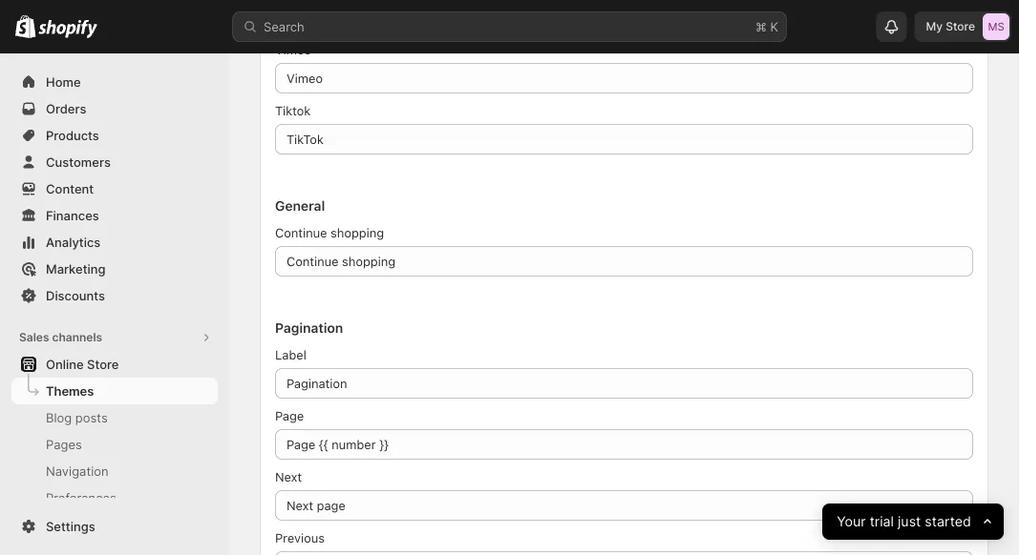 Task type: locate. For each thing, give the bounding box(es) containing it.
shopify image
[[15, 15, 36, 38]]

0 vertical spatial online store link
[[267, 21, 339, 40]]

settings
[[46, 520, 95, 534]]

1 vertical spatial online
[[46, 357, 84, 372]]

your
[[837, 514, 866, 531]]

pages
[[46, 437, 82, 452]]

online
[[267, 23, 305, 38], [46, 357, 84, 372]]

2 horizontal spatial store
[[946, 20, 975, 33]]

sales
[[19, 331, 49, 345]]

orders link
[[11, 96, 218, 122]]

my store image
[[983, 13, 1009, 40]]

marketing
[[46, 262, 106, 276]]

navigation
[[46, 464, 108, 479]]

store down 'sales channels' button
[[87, 357, 119, 372]]

⌘ k
[[755, 19, 778, 34]]

preferences link
[[11, 485, 218, 512]]

0 horizontal spatial online store link
[[11, 351, 218, 378]]

1 horizontal spatial online store link
[[267, 21, 339, 40]]

online store link right online store icon
[[267, 21, 339, 40]]

marketing link
[[11, 256, 218, 283]]

1 horizontal spatial online store
[[267, 23, 339, 38]]

0 vertical spatial online store
[[267, 23, 339, 38]]

0 horizontal spatial online store
[[46, 357, 119, 372]]

orders
[[46, 101, 86, 116]]

online right online store icon
[[267, 23, 305, 38]]

online store right online store icon
[[267, 23, 339, 38]]

0 horizontal spatial store
[[87, 357, 119, 372]]

your trial just started button
[[822, 504, 1004, 541]]

1 vertical spatial online store link
[[11, 351, 218, 378]]

online store link
[[267, 21, 339, 40], [11, 351, 218, 378]]

online store down channels
[[46, 357, 119, 372]]

store right search
[[308, 23, 339, 38]]

blog
[[46, 411, 72, 425]]

discounts link
[[11, 283, 218, 309]]

blog posts link
[[11, 405, 218, 432]]

store right my
[[946, 20, 975, 33]]

home
[[46, 74, 81, 89]]

online down sales channels
[[46, 357, 84, 372]]

online store
[[267, 23, 339, 38], [46, 357, 119, 372]]

home link
[[11, 69, 218, 96]]

1 horizontal spatial online
[[267, 23, 305, 38]]

started
[[925, 514, 971, 531]]

just
[[898, 514, 921, 531]]

settings link
[[11, 514, 218, 541]]

online store link down channels
[[11, 351, 218, 378]]

0 vertical spatial online
[[267, 23, 305, 38]]

preferences
[[46, 491, 116, 506]]

store
[[946, 20, 975, 33], [308, 23, 339, 38], [87, 357, 119, 372]]

pages link
[[11, 432, 218, 458]]



Task type: describe. For each thing, give the bounding box(es) containing it.
channels
[[52, 331, 102, 345]]

analytics link
[[11, 229, 218, 256]]

online store image
[[241, 21, 260, 40]]

k
[[770, 19, 778, 34]]

content link
[[11, 176, 218, 202]]

my
[[926, 20, 943, 33]]

posts
[[75, 411, 108, 425]]

shopify image
[[38, 20, 98, 39]]

products link
[[11, 122, 218, 149]]

my store
[[926, 20, 975, 33]]

1 vertical spatial online store
[[46, 357, 119, 372]]

finances link
[[11, 202, 218, 229]]

discounts
[[46, 288, 105, 303]]

navigation link
[[11, 458, 218, 485]]

products
[[46, 128, 99, 143]]

themes link
[[11, 378, 218, 405]]

sales channels button
[[11, 325, 218, 351]]

analytics
[[46, 235, 101, 250]]

customers link
[[11, 149, 218, 176]]

finances
[[46, 208, 99, 223]]

0 horizontal spatial online
[[46, 357, 84, 372]]

customers
[[46, 155, 111, 170]]

your trial just started
[[837, 514, 971, 531]]

blog posts
[[46, 411, 108, 425]]

trial
[[870, 514, 894, 531]]

⌘
[[755, 19, 767, 34]]

themes
[[46, 384, 94, 399]]

content
[[46, 181, 94, 196]]

1 horizontal spatial store
[[308, 23, 339, 38]]

sales channels
[[19, 331, 102, 345]]

search
[[264, 19, 304, 34]]



Task type: vqa. For each thing, say whether or not it's contained in the screenshot.
the topmost "Online Store"
yes



